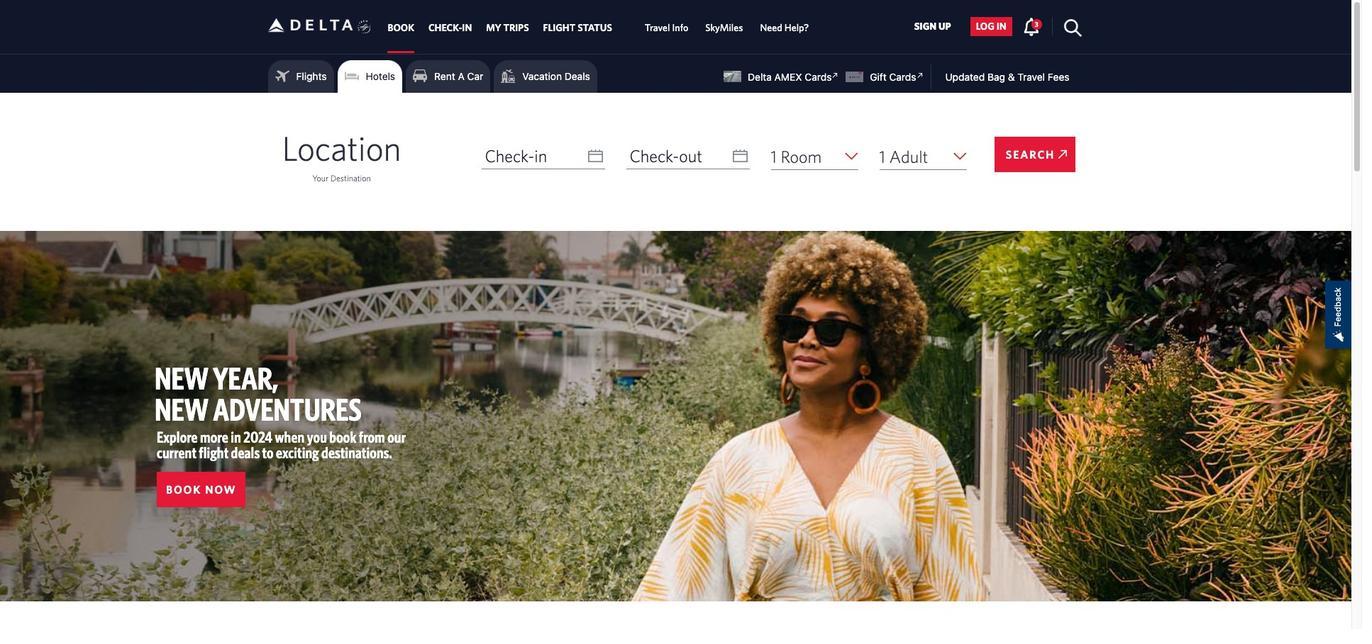 Task type: vqa. For each thing, say whether or not it's contained in the screenshot.
CHECK-
yes



Task type: locate. For each thing, give the bounding box(es) containing it.
in
[[997, 21, 1006, 32], [231, 429, 241, 446]]

flight
[[543, 22, 576, 34]]

1 new from the top
[[155, 360, 209, 397]]

vacation deals
[[522, 70, 590, 82]]

flight
[[199, 444, 229, 462]]

my trips link
[[486, 15, 529, 41]]

delta amex cards link
[[724, 69, 842, 83]]

this link opens another site in a new window that may not follow the same accessibility policies as delta air lines. image
[[829, 69, 842, 82]]

0 vertical spatial in
[[997, 21, 1006, 32]]

travel
[[645, 22, 670, 34], [1018, 71, 1045, 83]]

travel left the info
[[645, 22, 670, 34]]

vacation deals link
[[501, 66, 590, 87]]

our
[[387, 429, 406, 446]]

exciting
[[276, 444, 319, 462]]

&
[[1008, 71, 1015, 83]]

check-in link
[[428, 15, 472, 41]]

0 vertical spatial travel
[[645, 22, 670, 34]]

skyteam image
[[357, 5, 371, 49]]

up
[[939, 21, 951, 32]]

book right skyteam image
[[388, 22, 414, 34]]

new
[[155, 360, 209, 397], [155, 392, 209, 428]]

in right more
[[231, 429, 241, 446]]

check-in
[[428, 22, 472, 34]]

updated
[[945, 71, 985, 83]]

in inside the explore more in 2024 when you book from our current flight deals to exciting destinations.
[[231, 429, 241, 446]]

book left 'now'
[[166, 484, 202, 497]]

0 horizontal spatial book
[[166, 484, 202, 497]]

log in
[[976, 21, 1006, 32]]

1 vertical spatial travel
[[1018, 71, 1045, 83]]

book link
[[388, 15, 414, 41]]

0 horizontal spatial cards
[[805, 71, 832, 83]]

search
[[1006, 148, 1055, 161]]

bag
[[988, 71, 1005, 83]]

your
[[312, 173, 328, 183]]

a
[[458, 70, 465, 82]]

deals
[[565, 70, 590, 82]]

adventures
[[213, 392, 362, 428]]

1 horizontal spatial in
[[997, 21, 1006, 32]]

in right log
[[997, 21, 1006, 32]]

None date field
[[481, 143, 605, 170], [626, 143, 750, 170], [481, 143, 605, 170], [626, 143, 750, 170]]

rent a car link
[[413, 66, 483, 87]]

cards
[[805, 71, 832, 83], [889, 71, 916, 83]]

3
[[1035, 20, 1039, 28]]

book
[[388, 22, 414, 34], [166, 484, 202, 497]]

rent a car
[[434, 70, 483, 82]]

0 vertical spatial book
[[388, 22, 414, 34]]

tab list
[[381, 0, 818, 53]]

more
[[200, 429, 228, 446]]

2024
[[243, 429, 272, 446]]

tab list containing book
[[381, 0, 818, 53]]

1 horizontal spatial book
[[388, 22, 414, 34]]

1 vertical spatial in
[[231, 429, 241, 446]]

1 vertical spatial book
[[166, 484, 202, 497]]

log
[[976, 21, 995, 32]]

1 cards from the left
[[805, 71, 832, 83]]

cards right the amex at the right top of the page
[[805, 71, 832, 83]]

new year, new adventures
[[155, 360, 362, 428]]

2 cards from the left
[[889, 71, 916, 83]]

cards right gift
[[889, 71, 916, 83]]

search button
[[994, 137, 1075, 172]]

3 link
[[1023, 17, 1042, 35]]

now
[[205, 484, 237, 497]]

book now link
[[157, 473, 246, 508]]

travel right &
[[1018, 71, 1045, 83]]

help?
[[785, 22, 809, 34]]

book for book now
[[166, 484, 202, 497]]

sign
[[914, 21, 937, 32]]

when
[[275, 429, 305, 446]]

1 horizontal spatial cards
[[889, 71, 916, 83]]

0 horizontal spatial in
[[231, 429, 241, 446]]



Task type: describe. For each thing, give the bounding box(es) containing it.
travel info
[[645, 22, 688, 34]]

delta air lines image
[[268, 3, 353, 47]]

this link opens another site in a new window that may not follow the same accessibility policies as delta air lines. image
[[913, 69, 927, 82]]

rent
[[434, 70, 455, 82]]

skymiles link
[[705, 15, 743, 41]]

need help?
[[760, 22, 809, 34]]

flights
[[296, 70, 327, 82]]

delta amex cards
[[748, 71, 832, 83]]

updated bag & travel fees
[[945, 71, 1069, 83]]

my
[[486, 22, 501, 34]]

need
[[760, 22, 782, 34]]

fees
[[1048, 71, 1069, 83]]

status
[[578, 22, 612, 34]]

need help? link
[[760, 15, 809, 41]]

flights link
[[275, 66, 327, 87]]

delta
[[748, 71, 772, 83]]

gift cards
[[870, 71, 916, 83]]

from
[[359, 429, 385, 446]]

log in button
[[970, 17, 1012, 36]]

updated bag & travel fees link
[[931, 71, 1069, 83]]

my trips
[[486, 22, 529, 34]]

sign up link
[[909, 17, 957, 36]]

1 horizontal spatial travel
[[1018, 71, 1045, 83]]

flight status link
[[543, 15, 612, 41]]

explore
[[157, 429, 198, 446]]

sign up
[[914, 21, 951, 32]]

book now
[[166, 484, 237, 497]]

info
[[672, 22, 688, 34]]

car
[[467, 70, 483, 82]]

year,
[[213, 360, 278, 397]]

gift cards link
[[846, 69, 927, 83]]

location your destination
[[282, 128, 401, 183]]

skymiles
[[705, 22, 743, 34]]

amex
[[774, 71, 802, 83]]

hotels link
[[344, 66, 395, 87]]

0 horizontal spatial travel
[[645, 22, 670, 34]]

trips
[[503, 22, 529, 34]]

in inside button
[[997, 21, 1006, 32]]

travel info link
[[645, 15, 688, 41]]

explore more in 2024 when you book from our current flight deals to exciting destinations. link
[[157, 429, 406, 462]]

hotels
[[366, 70, 395, 82]]

flight status
[[543, 22, 612, 34]]

2 new from the top
[[155, 392, 209, 428]]

book for book
[[388, 22, 414, 34]]

in
[[462, 22, 472, 34]]

destinations.
[[321, 444, 392, 462]]

to
[[262, 444, 274, 462]]

check-
[[428, 22, 462, 34]]

destination
[[330, 173, 371, 183]]

location
[[282, 128, 401, 168]]

deals
[[231, 444, 260, 462]]

current
[[157, 444, 197, 462]]

you
[[307, 429, 327, 446]]

gift
[[870, 71, 887, 83]]

book
[[329, 429, 356, 446]]

vacation
[[522, 70, 562, 82]]

explore more in 2024 when you book from our current flight deals to exciting destinations.
[[157, 429, 406, 462]]



